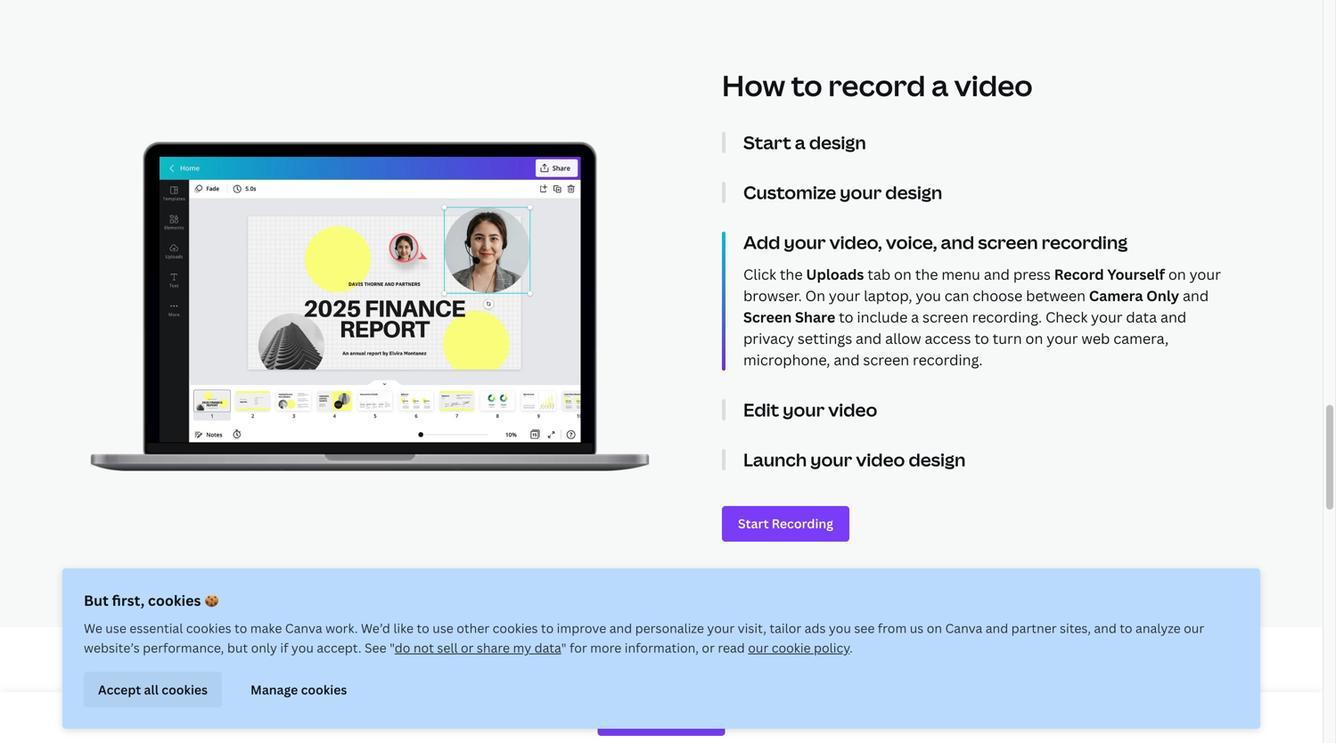 Task type: vqa. For each thing, say whether or not it's contained in the screenshot.
bottom Create
no



Task type: describe. For each thing, give the bounding box(es) containing it.
share
[[795, 308, 836, 327]]

tab
[[868, 265, 891, 284]]

.
[[850, 640, 853, 657]]

a inside to include a screen recording. check your data and privacy settings and allow access to turn on your web camera, microphone, and screen recording.
[[911, 308, 919, 327]]

all
[[144, 681, 159, 698]]

your right yourself
[[1190, 265, 1221, 284]]

add your video, voice, and screen recording button
[[744, 230, 1234, 254]]

asked
[[251, 684, 338, 723]]

2 or from the left
[[702, 640, 715, 657]]

to up settings
[[839, 308, 854, 327]]

on right tab on the right
[[894, 265, 912, 284]]

and up choose
[[984, 265, 1010, 284]]

performance,
[[143, 640, 224, 657]]

see
[[854, 620, 875, 637]]

but first, cookies 🍪
[[84, 591, 219, 610]]

customize your design button
[[744, 180, 1234, 205]]

to left turn
[[975, 329, 989, 348]]

your right add
[[784, 230, 826, 254]]

laptop,
[[864, 286, 913, 305]]

customize your design
[[744, 180, 943, 205]]

screen
[[744, 308, 792, 327]]

but
[[227, 640, 248, 657]]

do not sell or share my data link
[[395, 640, 561, 657]]

only
[[251, 640, 277, 657]]

uploads
[[806, 265, 864, 284]]

camera only and screen share
[[744, 286, 1209, 327]]

menu
[[942, 265, 981, 284]]

1 use from the left
[[105, 620, 126, 637]]

2 vertical spatial design
[[909, 447, 966, 472]]

record
[[829, 66, 926, 105]]

start a design button
[[744, 130, 1234, 155]]

your inside we use essential cookies to make canva work. we'd like to use other cookies to improve and personalize your visit, tailor ads you see from us on canva and partner sites, and to analyze our website's performance, but only if you accept. see "
[[707, 620, 735, 637]]

on
[[806, 286, 826, 305]]

like
[[393, 620, 414, 637]]

recording
[[1042, 230, 1128, 254]]

access
[[925, 329, 971, 348]]

we use essential cookies to make canva work. we'd like to use other cookies to improve and personalize your visit, tailor ads you see from us on canva and partner sites, and to analyze our website's performance, but only if you accept. see "
[[84, 620, 1205, 657]]

launch your video design button
[[744, 447, 1234, 472]]

make
[[250, 620, 282, 637]]

share
[[477, 640, 510, 657]]

camera,
[[1114, 329, 1169, 348]]

not
[[414, 640, 434, 657]]

launch your video design
[[744, 447, 966, 472]]

your down camera
[[1091, 308, 1123, 327]]

cookies down 🍪
[[186, 620, 231, 637]]

2 horizontal spatial screen
[[978, 230, 1038, 254]]

click
[[744, 265, 777, 284]]

turn
[[993, 329, 1022, 348]]

0 horizontal spatial a
[[795, 130, 806, 155]]

edit your video button
[[744, 398, 1234, 422]]

only
[[1147, 286, 1180, 305]]

can
[[945, 286, 970, 305]]

how to record a video
[[722, 66, 1033, 105]]

design for customize your design
[[886, 180, 943, 205]]

for
[[570, 640, 587, 657]]

2 horizontal spatial a
[[932, 66, 949, 105]]

if
[[280, 640, 288, 657]]

to right how
[[791, 66, 823, 105]]

us
[[910, 620, 924, 637]]

camera
[[1089, 286, 1144, 305]]

your down check
[[1047, 329, 1078, 348]]

add your video, voice, and screen recording
[[744, 230, 1128, 254]]

0 horizontal spatial screen
[[863, 350, 910, 369]]

manage cookies button
[[236, 672, 361, 708]]

essential
[[130, 620, 183, 637]]

accept
[[98, 681, 141, 698]]

frequently asked questions
[[89, 684, 338, 744]]

record
[[1055, 265, 1104, 284]]

and down only at the right top of page
[[1161, 308, 1187, 327]]

personalize
[[635, 620, 704, 637]]

add
[[744, 230, 781, 254]]

0 vertical spatial video
[[955, 66, 1033, 105]]

choose
[[973, 286, 1023, 305]]

how to record yourself image
[[159, 156, 581, 443]]

partner
[[1012, 620, 1057, 637]]

to up but
[[235, 620, 247, 637]]

customize
[[744, 180, 836, 205]]

to right like
[[417, 620, 430, 637]]

your down uploads
[[829, 286, 861, 305]]

sell
[[437, 640, 458, 657]]

start a design
[[744, 130, 866, 155]]

do not sell or share my data " for more information, or read our cookie policy .
[[395, 640, 853, 657]]

edit your video
[[744, 398, 878, 422]]

improve
[[557, 620, 607, 637]]

see
[[365, 640, 387, 657]]

data inside to include a screen recording. check your data and privacy settings and allow access to turn on your web camera, microphone, and screen recording.
[[1126, 308, 1157, 327]]

questions
[[89, 719, 233, 744]]

and right sites,
[[1094, 620, 1117, 637]]

voice,
[[886, 230, 937, 254]]

website's
[[84, 640, 140, 657]]



Task type: locate. For each thing, give the bounding box(es) containing it.
0 horizontal spatial data
[[535, 640, 561, 657]]

2 vertical spatial screen
[[863, 350, 910, 369]]

2 vertical spatial you
[[291, 640, 314, 657]]

design up "customize your design" at the top right
[[809, 130, 866, 155]]

click the uploads tab on the menu and press record yourself
[[744, 265, 1165, 284]]

allow
[[885, 329, 922, 348]]

our right analyze
[[1184, 620, 1205, 637]]

use
[[105, 620, 126, 637], [433, 620, 454, 637]]

your down edit your video
[[811, 447, 853, 472]]

sites,
[[1060, 620, 1091, 637]]

cookies
[[148, 591, 201, 610], [186, 620, 231, 637], [493, 620, 538, 637], [162, 681, 208, 698], [301, 681, 347, 698]]

cookies right all
[[162, 681, 208, 698]]

your up video,
[[840, 180, 882, 205]]

accept all cookies button
[[84, 672, 222, 708]]

0 vertical spatial recording.
[[972, 308, 1042, 327]]

information,
[[625, 640, 699, 657]]

1 horizontal spatial "
[[561, 640, 567, 657]]

tailor
[[770, 620, 802, 637]]

1 vertical spatial recording.
[[913, 350, 983, 369]]

a right start
[[795, 130, 806, 155]]

the
[[780, 265, 803, 284], [915, 265, 938, 284]]

2 horizontal spatial you
[[916, 286, 941, 305]]

you right if
[[291, 640, 314, 657]]

screen up access
[[923, 308, 969, 327]]

2 vertical spatial a
[[911, 308, 919, 327]]

between
[[1026, 286, 1086, 305]]

ads
[[805, 620, 826, 637]]

the up browser.
[[780, 265, 803, 284]]

your right edit
[[783, 398, 825, 422]]

on inside on your browser. on your laptop, you can choose between
[[1169, 265, 1186, 284]]

cookies up essential
[[148, 591, 201, 610]]

and up do not sell or share my data " for more information, or read our cookie policy .
[[610, 620, 632, 637]]

data right my at the left of page
[[535, 640, 561, 657]]

screen down allow
[[863, 350, 910, 369]]

a right record
[[932, 66, 949, 105]]

1 vertical spatial data
[[535, 640, 561, 657]]

1 horizontal spatial a
[[911, 308, 919, 327]]

on inside to include a screen recording. check your data and privacy settings and allow access to turn on your web camera, microphone, and screen recording.
[[1026, 329, 1044, 348]]

0 vertical spatial data
[[1126, 308, 1157, 327]]

1 vertical spatial screen
[[923, 308, 969, 327]]

and up menu
[[941, 230, 975, 254]]

or right sell
[[461, 640, 474, 657]]

and down settings
[[834, 350, 860, 369]]

2 vertical spatial video
[[856, 447, 905, 472]]

recording. up turn
[[972, 308, 1042, 327]]

video down edit your video
[[856, 447, 905, 472]]

launch
[[744, 447, 807, 472]]

1 horizontal spatial or
[[702, 640, 715, 657]]

accept all cookies
[[98, 681, 208, 698]]

video for edit your video
[[829, 398, 878, 422]]

microphone,
[[744, 350, 830, 369]]

our
[[1184, 620, 1205, 637], [748, 640, 769, 657]]

data up camera,
[[1126, 308, 1157, 327]]

first,
[[112, 591, 145, 610]]

and down include
[[856, 329, 882, 348]]

use up sell
[[433, 620, 454, 637]]

and
[[941, 230, 975, 254], [984, 265, 1010, 284], [1183, 286, 1209, 305], [1161, 308, 1187, 327], [856, 329, 882, 348], [834, 350, 860, 369], [610, 620, 632, 637], [986, 620, 1009, 637], [1094, 620, 1117, 637]]

a up allow
[[911, 308, 919, 327]]

1 vertical spatial you
[[829, 620, 851, 637]]

video up launch your video design on the bottom right of page
[[829, 398, 878, 422]]

on your browser. on your laptop, you can choose between
[[744, 265, 1221, 305]]

you left the can
[[916, 286, 941, 305]]

and inside "camera only and screen share"
[[1183, 286, 1209, 305]]

1 vertical spatial our
[[748, 640, 769, 657]]

our down visit,
[[748, 640, 769, 657]]

0 vertical spatial design
[[809, 130, 866, 155]]

more
[[590, 640, 622, 657]]

we
[[84, 620, 102, 637]]

0 horizontal spatial the
[[780, 265, 803, 284]]

1 vertical spatial video
[[829, 398, 878, 422]]

🍪
[[204, 591, 219, 610]]

analyze
[[1136, 620, 1181, 637]]

1 canva from the left
[[285, 620, 322, 637]]

screen up press
[[978, 230, 1038, 254]]

check
[[1046, 308, 1088, 327]]

manage
[[251, 681, 298, 698]]

2 " from the left
[[561, 640, 567, 657]]

on
[[894, 265, 912, 284], [1169, 265, 1186, 284], [1026, 329, 1044, 348], [927, 620, 942, 637]]

on inside we use essential cookies to make canva work. we'd like to use other cookies to improve and personalize your visit, tailor ads you see from us on canva and partner sites, and to analyze our website's performance, but only if you accept. see "
[[927, 620, 942, 637]]

2 the from the left
[[915, 265, 938, 284]]

0 horizontal spatial you
[[291, 640, 314, 657]]

0 horizontal spatial our
[[748, 640, 769, 657]]

press
[[1014, 265, 1051, 284]]

manage cookies
[[251, 681, 347, 698]]

design down edit your video dropdown button
[[909, 447, 966, 472]]

and left partner
[[986, 620, 1009, 637]]

" right see
[[390, 640, 395, 657]]

a
[[932, 66, 949, 105], [795, 130, 806, 155], [911, 308, 919, 327]]

you
[[916, 286, 941, 305], [829, 620, 851, 637], [291, 640, 314, 657]]

to left improve
[[541, 620, 554, 637]]

video up start a design dropdown button
[[955, 66, 1033, 105]]

0 horizontal spatial use
[[105, 620, 126, 637]]

1 horizontal spatial screen
[[923, 308, 969, 327]]

from
[[878, 620, 907, 637]]

other
[[457, 620, 490, 637]]

video
[[955, 66, 1033, 105], [829, 398, 878, 422], [856, 447, 905, 472]]

cookie
[[772, 640, 811, 657]]

the down add your video, voice, and screen recording
[[915, 265, 938, 284]]

0 horizontal spatial "
[[390, 640, 395, 657]]

visit,
[[738, 620, 767, 637]]

1 vertical spatial a
[[795, 130, 806, 155]]

and right only at the right top of page
[[1183, 286, 1209, 305]]

1 the from the left
[[780, 265, 803, 284]]

but
[[84, 591, 109, 610]]

you inside on your browser. on your laptop, you can choose between
[[916, 286, 941, 305]]

web
[[1082, 329, 1110, 348]]

1 " from the left
[[390, 640, 395, 657]]

use up website's
[[105, 620, 126, 637]]

1 horizontal spatial our
[[1184, 620, 1205, 637]]

our inside we use essential cookies to make canva work. we'd like to use other cookies to improve and personalize your visit, tailor ads you see from us on canva and partner sites, and to analyze our website's performance, but only if you accept. see "
[[1184, 620, 1205, 637]]

data
[[1126, 308, 1157, 327], [535, 640, 561, 657]]

design up voice,
[[886, 180, 943, 205]]

recording. down access
[[913, 350, 983, 369]]

or left read
[[702, 640, 715, 657]]

" left for
[[561, 640, 567, 657]]

1 horizontal spatial data
[[1126, 308, 1157, 327]]

on right turn
[[1026, 329, 1044, 348]]

design for start a design
[[809, 130, 866, 155]]

policy
[[814, 640, 850, 657]]

how
[[722, 66, 786, 105]]

yourself
[[1108, 265, 1165, 284]]

to left analyze
[[1120, 620, 1133, 637]]

work.
[[326, 620, 358, 637]]

0 vertical spatial a
[[932, 66, 949, 105]]

1 or from the left
[[461, 640, 474, 657]]

settings
[[798, 329, 853, 348]]

0 horizontal spatial canva
[[285, 620, 322, 637]]

canva right us
[[946, 620, 983, 637]]

1 vertical spatial design
[[886, 180, 943, 205]]

frequently
[[89, 684, 246, 723]]

you up "policy"
[[829, 620, 851, 637]]

cookies up my at the left of page
[[493, 620, 538, 637]]

to include a screen recording. check your data and privacy settings and allow access to turn on your web camera, microphone, and screen recording.
[[744, 308, 1187, 369]]

do
[[395, 640, 410, 657]]

on right us
[[927, 620, 942, 637]]

1 horizontal spatial use
[[433, 620, 454, 637]]

video for launch your video design
[[856, 447, 905, 472]]

" inside we use essential cookies to make canva work. we'd like to use other cookies to improve and personalize your visit, tailor ads you see from us on canva and partner sites, and to analyze our website's performance, but only if you accept. see "
[[390, 640, 395, 657]]

0 vertical spatial screen
[[978, 230, 1038, 254]]

0 vertical spatial you
[[916, 286, 941, 305]]

or
[[461, 640, 474, 657], [702, 640, 715, 657]]

edit
[[744, 398, 779, 422]]

0 vertical spatial our
[[1184, 620, 1205, 637]]

accept.
[[317, 640, 362, 657]]

cookies down the accept.
[[301, 681, 347, 698]]

2 use from the left
[[433, 620, 454, 637]]

browser.
[[744, 286, 802, 305]]

on up only at the right top of page
[[1169, 265, 1186, 284]]

privacy
[[744, 329, 794, 348]]

include
[[857, 308, 908, 327]]

canva
[[285, 620, 322, 637], [946, 620, 983, 637]]

we'd
[[361, 620, 390, 637]]

1 horizontal spatial canva
[[946, 620, 983, 637]]

"
[[390, 640, 395, 657], [561, 640, 567, 657]]

0 horizontal spatial or
[[461, 640, 474, 657]]

our cookie policy link
[[748, 640, 850, 657]]

canva up if
[[285, 620, 322, 637]]

start
[[744, 130, 791, 155]]

2 canva from the left
[[946, 620, 983, 637]]

1 horizontal spatial you
[[829, 620, 851, 637]]

your up read
[[707, 620, 735, 637]]

my
[[513, 640, 532, 657]]

screen
[[978, 230, 1038, 254], [923, 308, 969, 327], [863, 350, 910, 369]]

video,
[[830, 230, 883, 254]]

1 horizontal spatial the
[[915, 265, 938, 284]]



